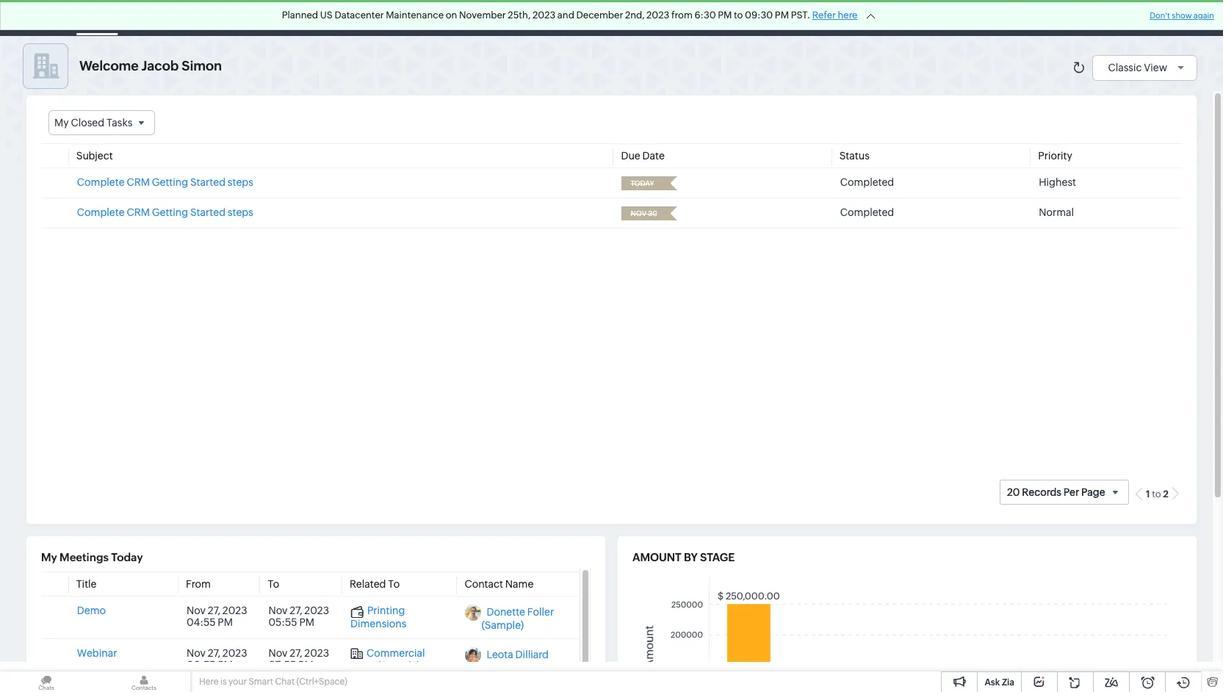Task type: vqa. For each thing, say whether or not it's contained in the screenshot.
http://truhlarandtruhlartech.com/'s Schultz
no



Task type: describe. For each thing, give the bounding box(es) containing it.
complete crm getting started steps for highest
[[77, 177, 253, 188]]

here
[[838, 10, 858, 21]]

1 to 2
[[1146, 489, 1169, 500]]

nov for nov 27, 2023 06:55 pm
[[187, 647, 206, 659]]

status
[[840, 150, 870, 162]]

subject link
[[76, 150, 113, 162]]

complete crm getting started steps for normal
[[77, 207, 253, 218]]

nov 27, 2023 06:55 pm
[[187, 647, 247, 671]]

simon
[[182, 58, 222, 73]]

december
[[577, 10, 623, 21]]

27, for 05:55
[[290, 605, 302, 617]]

ask zia
[[985, 678, 1015, 688]]

complete crm getting started steps link for highest
[[77, 177, 253, 188]]

datacenter
[[335, 10, 384, 21]]

don't
[[1150, 11, 1171, 20]]

due
[[621, 150, 641, 162]]

tasks link
[[362, 0, 411, 36]]

refer
[[813, 10, 836, 21]]

from
[[672, 10, 693, 21]]

to link
[[268, 578, 279, 590]]

refer here link
[[813, 10, 858, 21]]

upgrade
[[889, 18, 931, 29]]

amount by stage
[[633, 551, 735, 564]]

priority
[[1039, 150, 1073, 162]]

here
[[199, 677, 219, 687]]

trial
[[925, 7, 944, 18]]

leota
[[487, 649, 514, 661]]

highest
[[1039, 177, 1077, 188]]

6:30
[[695, 10, 716, 21]]

donette
[[487, 606, 525, 618]]

don't show again link
[[1150, 11, 1215, 20]]

subject
[[76, 150, 113, 162]]

classic view
[[1108, 61, 1168, 73]]

tasks inside field
[[106, 117, 132, 129]]

completed for normal
[[840, 207, 895, 218]]

chat
[[275, 677, 295, 687]]

nov 27, 2023 07:55 pm
[[269, 647, 329, 671]]

status link
[[840, 150, 870, 162]]

2023 for nov 27, 2023 05:55 pm
[[304, 605, 329, 617]]

create menu image
[[974, 9, 992, 27]]

planned
[[282, 10, 318, 21]]

printing dimensions link
[[350, 605, 407, 630]]

my closed tasks
[[54, 117, 132, 129]]

normal
[[1039, 207, 1074, 218]]

(ctrl+space)
[[297, 677, 347, 687]]

leota dilliard (sample) link
[[482, 649, 549, 674]]

2023 for nov 27, 2023 06:55 pm
[[223, 647, 247, 659]]

started for highest
[[190, 177, 226, 188]]

planned us datacenter maintenance on november 25th, 2023 and december 2nd, 2023 from 6:30 pm to 09:30 pm pst. refer here
[[282, 10, 858, 21]]

pm for nov 27, 2023 05:55 pm
[[299, 617, 315, 628]]

1 vertical spatial meetings
[[60, 551, 109, 564]]

webinar
[[77, 647, 117, 659]]

from link
[[186, 578, 211, 590]]

amount
[[633, 551, 682, 564]]

welcome jacob simon
[[79, 58, 222, 73]]

projects
[[730, 12, 768, 24]]

services
[[666, 12, 706, 24]]

marketplace element
[[1089, 0, 1119, 36]]

enterprise-
[[877, 7, 925, 18]]

27, for 06:55
[[208, 647, 220, 659]]

welcome
[[79, 58, 139, 73]]

0 vertical spatial crm
[[35, 10, 65, 26]]

complete crm getting started steps link for normal
[[77, 207, 253, 218]]

title
[[76, 578, 97, 590]]

analytics link
[[587, 0, 654, 36]]

classic
[[1108, 61, 1142, 73]]

completed for highest
[[840, 177, 895, 188]]

steps for highest
[[228, 177, 253, 188]]

(sample) for commercial
[[378, 660, 420, 672]]

from
[[186, 578, 211, 590]]

calls
[[491, 12, 514, 24]]

setup element
[[1119, 0, 1149, 36]]

25th,
[[508, 10, 531, 21]]

pm right 6:30
[[718, 10, 732, 21]]

complete for highest
[[77, 177, 125, 188]]

2nd,
[[625, 10, 645, 21]]

04:55
[[187, 617, 216, 628]]

pm for nov 27, 2023 06:55 pm
[[218, 659, 233, 671]]

webinar link
[[77, 647, 117, 659]]

started for normal
[[190, 207, 226, 218]]

related to
[[350, 578, 400, 590]]

enterprise-trial upgrade
[[877, 7, 944, 29]]

getting for highest
[[152, 177, 188, 188]]

zia
[[1002, 678, 1015, 688]]

pm for nov 27, 2023 07:55 pm
[[298, 659, 314, 671]]

27, for 07:55
[[290, 647, 302, 659]]

here is your smart chat (ctrl+space)
[[199, 677, 347, 687]]

crm link
[[12, 10, 65, 26]]

demo
[[77, 605, 106, 617]]

pm for nov 27, 2023 04:55 pm
[[218, 617, 233, 628]]

nov 27, 2023 05:55 pm
[[269, 605, 329, 628]]

2023 right the 2nd,
[[647, 10, 670, 21]]

related
[[350, 578, 386, 590]]

contact
[[465, 578, 503, 590]]

profile image
[[1149, 0, 1190, 36]]

signals element
[[1031, 0, 1059, 36]]

stage
[[700, 551, 735, 564]]

2023 for nov 27, 2023 07:55 pm
[[304, 647, 329, 659]]

My Closed Tasks field
[[49, 110, 155, 135]]

pst.
[[791, 10, 811, 21]]



Task type: locate. For each thing, give the bounding box(es) containing it.
create menu element
[[965, 0, 1001, 36]]

2 complete crm getting started steps link from the top
[[77, 207, 253, 218]]

27, up chat
[[290, 647, 302, 659]]

06:55
[[187, 659, 216, 671]]

steps for normal
[[228, 207, 253, 218]]

priority link
[[1039, 150, 1073, 162]]

to left 09:30 at the right top of the page
[[734, 10, 743, 21]]

09:30
[[745, 10, 773, 21]]

my meetings today
[[41, 551, 143, 564]]

2 getting from the top
[[152, 207, 188, 218]]

smart
[[249, 677, 273, 687]]

accounts link
[[242, 0, 312, 36]]

2023 right 05:55
[[304, 605, 329, 617]]

donette foller (sample)
[[482, 606, 554, 631]]

(sample) inside commercial press (sample)
[[378, 660, 420, 672]]

press
[[350, 660, 376, 672]]

closed
[[71, 117, 104, 129]]

getting
[[152, 177, 188, 188], [152, 207, 188, 218]]

title link
[[76, 578, 97, 590]]

reports link
[[526, 0, 587, 36]]

2
[[1164, 489, 1169, 500]]

today
[[111, 551, 143, 564]]

nov
[[187, 605, 206, 617], [269, 605, 288, 617], [187, 647, 206, 659], [269, 647, 288, 659]]

2 to from the left
[[388, 578, 400, 590]]

pm inside nov 27, 2023 05:55 pm
[[299, 617, 315, 628]]

pm inside nov 27, 2023 06:55 pm
[[218, 659, 233, 671]]

pm inside nov 27, 2023 04:55 pm
[[218, 617, 233, 628]]

due date
[[621, 150, 665, 162]]

0 vertical spatial getting
[[152, 177, 188, 188]]

0 vertical spatial complete
[[77, 177, 125, 188]]

27, inside nov 27, 2023 07:55 pm
[[290, 647, 302, 659]]

0 vertical spatial meetings
[[423, 12, 467, 24]]

nov up here is your smart chat (ctrl+space)
[[269, 647, 288, 659]]

1 horizontal spatial to
[[388, 578, 400, 590]]

1 vertical spatial tasks
[[106, 117, 132, 129]]

commercial
[[367, 647, 425, 659]]

1 vertical spatial steps
[[228, 207, 253, 218]]

1 to from the left
[[268, 578, 279, 590]]

meetings up title link
[[60, 551, 109, 564]]

2 steps from the top
[[228, 207, 253, 218]]

nov down to link
[[269, 605, 288, 617]]

1 complete crm getting started steps from the top
[[77, 177, 253, 188]]

2023 inside nov 27, 2023 07:55 pm
[[304, 647, 329, 659]]

printing
[[367, 605, 405, 617]]

2 complete crm getting started steps from the top
[[77, 207, 253, 218]]

to right 1
[[1152, 489, 1162, 500]]

(sample) inside donette foller (sample)
[[482, 620, 524, 631]]

due date link
[[621, 150, 665, 162]]

my inside my closed tasks field
[[54, 117, 69, 129]]

tasks
[[373, 12, 399, 24], [106, 117, 132, 129]]

nov 27, 2023 04:55 pm
[[187, 605, 247, 628]]

None field
[[626, 177, 661, 190], [626, 207, 661, 221], [626, 177, 661, 190], [626, 207, 661, 221]]

1 horizontal spatial tasks
[[373, 12, 399, 24]]

ask
[[985, 678, 1000, 688]]

pm up (ctrl+space)
[[298, 659, 314, 671]]

2023 right 04:55
[[223, 605, 247, 617]]

0 horizontal spatial meetings
[[60, 551, 109, 564]]

on
[[446, 10, 457, 21]]

0 vertical spatial complete crm getting started steps
[[77, 177, 253, 188]]

dimensions
[[350, 618, 407, 630]]

classic view link
[[1108, 61, 1190, 73]]

show
[[1172, 11, 1192, 20]]

2023 inside nov 27, 2023 05:55 pm
[[304, 605, 329, 617]]

2023 left and at left top
[[533, 10, 556, 21]]

again
[[1194, 11, 1215, 20]]

27, down from
[[208, 605, 220, 617]]

05:55
[[269, 617, 297, 628]]

27, up nov 27, 2023 07:55 pm
[[290, 605, 302, 617]]

pm inside nov 27, 2023 07:55 pm
[[298, 659, 314, 671]]

to up 05:55
[[268, 578, 279, 590]]

27, for 04:55
[[208, 605, 220, 617]]

pm left pst.
[[775, 10, 789, 21]]

complete for normal
[[77, 207, 125, 218]]

1 complete from the top
[[77, 177, 125, 188]]

2023 inside nov 27, 2023 06:55 pm
[[223, 647, 247, 659]]

deals link
[[312, 0, 362, 36]]

nov for nov 27, 2023 05:55 pm
[[269, 605, 288, 617]]

0 vertical spatial started
[[190, 177, 226, 188]]

2 completed from the top
[[840, 207, 895, 218]]

my for my meetings today
[[41, 551, 57, 564]]

1
[[1146, 489, 1151, 500]]

nov for nov 27, 2023 04:55 pm
[[187, 605, 206, 617]]

to
[[268, 578, 279, 590], [388, 578, 400, 590]]

1 vertical spatial getting
[[152, 207, 188, 218]]

us
[[320, 10, 333, 21]]

meetings link
[[411, 0, 479, 36]]

analytics
[[598, 12, 642, 24]]

27,
[[208, 605, 220, 617], [290, 605, 302, 617], [208, 647, 220, 659], [290, 647, 302, 659]]

foller
[[527, 606, 554, 618]]

my for my closed tasks
[[54, 117, 69, 129]]

1 vertical spatial complete
[[77, 207, 125, 218]]

2 started from the top
[[190, 207, 226, 218]]

tasks right closed
[[106, 117, 132, 129]]

0 vertical spatial my
[[54, 117, 69, 129]]

0 vertical spatial to
[[734, 10, 743, 21]]

maintenance
[[386, 10, 444, 21]]

crm for highest
[[127, 177, 150, 188]]

to right related
[[388, 578, 400, 590]]

27, inside nov 27, 2023 04:55 pm
[[208, 605, 220, 617]]

nov down from
[[187, 605, 206, 617]]

2 vertical spatial crm
[[127, 207, 150, 218]]

nov inside nov 27, 2023 04:55 pm
[[187, 605, 206, 617]]

(sample) down leota
[[482, 662, 524, 674]]

(sample)
[[482, 620, 524, 631], [378, 660, 420, 672], [482, 662, 524, 674]]

jacob
[[142, 58, 179, 73]]

1 vertical spatial to
[[1152, 489, 1162, 500]]

and
[[558, 10, 575, 21]]

projects link
[[718, 0, 780, 36]]

pm up is
[[218, 659, 233, 671]]

1 getting from the top
[[152, 177, 188, 188]]

crm for normal
[[127, 207, 150, 218]]

1 vertical spatial complete crm getting started steps
[[77, 207, 253, 218]]

1 vertical spatial my
[[41, 551, 57, 564]]

(sample) for leota
[[482, 662, 524, 674]]

1 horizontal spatial to
[[1152, 489, 1162, 500]]

complete
[[77, 177, 125, 188], [77, 207, 125, 218]]

november
[[459, 10, 506, 21]]

contact name
[[465, 578, 534, 590]]

search element
[[1001, 0, 1031, 36]]

nov inside nov 27, 2023 07:55 pm
[[269, 647, 288, 659]]

0 vertical spatial completed
[[840, 177, 895, 188]]

0 horizontal spatial to
[[268, 578, 279, 590]]

to
[[734, 10, 743, 21], [1152, 489, 1162, 500]]

(sample) down commercial
[[378, 660, 420, 672]]

1 complete crm getting started steps link from the top
[[77, 177, 253, 188]]

(sample) inside leota dilliard (sample)
[[482, 662, 524, 674]]

related to link
[[350, 578, 400, 590]]

commercial press (sample)
[[350, 647, 425, 672]]

(sample) for donette
[[482, 620, 524, 631]]

leota dilliard (sample)
[[482, 649, 549, 674]]

0 vertical spatial tasks
[[373, 12, 399, 24]]

1 horizontal spatial meetings
[[423, 12, 467, 24]]

steps
[[228, 177, 253, 188], [228, 207, 253, 218]]

don't show again
[[1150, 11, 1215, 20]]

2023 up your
[[223, 647, 247, 659]]

tasks right deals link
[[373, 12, 399, 24]]

1 vertical spatial started
[[190, 207, 226, 218]]

complete crm getting started steps link
[[77, 177, 253, 188], [77, 207, 253, 218]]

1 vertical spatial crm
[[127, 177, 150, 188]]

is
[[220, 677, 227, 687]]

demo link
[[77, 605, 106, 617]]

2023 inside nov 27, 2023 04:55 pm
[[223, 605, 247, 617]]

meetings left calls link
[[423, 12, 467, 24]]

chats image
[[0, 672, 93, 692]]

printing dimensions
[[350, 605, 407, 630]]

0 vertical spatial steps
[[228, 177, 253, 188]]

2023 for nov 27, 2023 04:55 pm
[[223, 605, 247, 617]]

0 vertical spatial complete crm getting started steps link
[[77, 177, 253, 188]]

1 completed from the top
[[840, 177, 895, 188]]

nov inside nov 27, 2023 05:55 pm
[[269, 605, 288, 617]]

accounts
[[254, 12, 300, 24]]

2023 up (ctrl+space)
[[304, 647, 329, 659]]

commercial press (sample) link
[[350, 647, 425, 672]]

1 vertical spatial completed
[[840, 207, 895, 218]]

donette foller (sample) link
[[482, 606, 554, 631]]

0 horizontal spatial to
[[734, 10, 743, 21]]

nov inside nov 27, 2023 06:55 pm
[[187, 647, 206, 659]]

crm
[[35, 10, 65, 26], [127, 177, 150, 188], [127, 207, 150, 218]]

completed
[[840, 177, 895, 188], [840, 207, 895, 218]]

by
[[684, 551, 698, 564]]

contacts image
[[98, 672, 190, 692]]

getting for normal
[[152, 207, 188, 218]]

0 horizontal spatial tasks
[[106, 117, 132, 129]]

2 complete from the top
[[77, 207, 125, 218]]

pm right 04:55
[[218, 617, 233, 628]]

reports
[[537, 12, 575, 24]]

date
[[643, 150, 665, 162]]

2023
[[533, 10, 556, 21], [647, 10, 670, 21], [223, 605, 247, 617], [304, 605, 329, 617], [223, 647, 247, 659], [304, 647, 329, 659]]

nov for nov 27, 2023 07:55 pm
[[269, 647, 288, 659]]

your
[[229, 677, 247, 687]]

1 vertical spatial complete crm getting started steps link
[[77, 207, 253, 218]]

(sample) down donette
[[482, 620, 524, 631]]

27, up here on the bottom of page
[[208, 647, 220, 659]]

07:55
[[269, 659, 296, 671]]

1 started from the top
[[190, 177, 226, 188]]

pm right 05:55
[[299, 617, 315, 628]]

nov down 04:55
[[187, 647, 206, 659]]

1 steps from the top
[[228, 177, 253, 188]]

27, inside nov 27, 2023 05:55 pm
[[290, 605, 302, 617]]

27, inside nov 27, 2023 06:55 pm
[[208, 647, 220, 659]]

contact name link
[[465, 578, 534, 590]]



